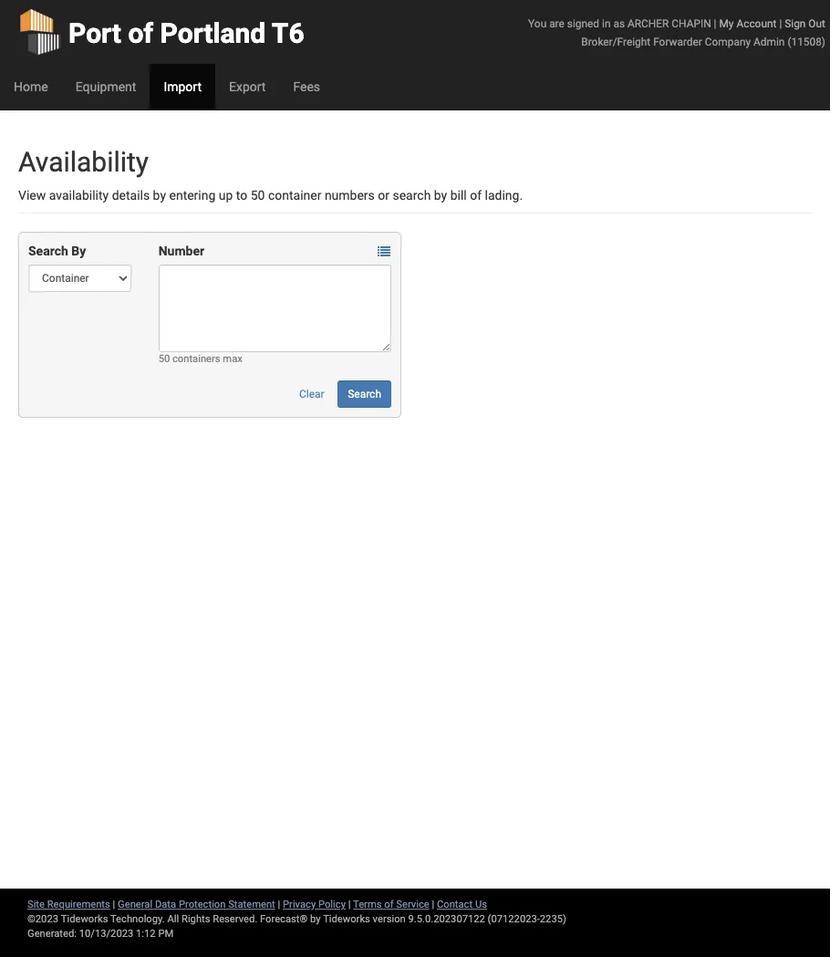 Task type: vqa. For each thing, say whether or not it's contained in the screenshot.
Email or username 'TEXT FIELD'
no



Task type: describe. For each thing, give the bounding box(es) containing it.
contact us link
[[437, 899, 487, 911]]

numbers
[[325, 188, 375, 203]]

bill
[[451, 188, 467, 203]]

general
[[118, 899, 153, 911]]

in
[[602, 17, 611, 30]]

all
[[167, 914, 179, 926]]

tideworks
[[323, 914, 370, 926]]

generated:
[[27, 928, 77, 940]]

data
[[155, 899, 176, 911]]

10/13/2023
[[79, 928, 134, 940]]

import button
[[150, 64, 215, 110]]

view availability details by entering up to 50 container numbers or search by bill of lading.
[[18, 188, 523, 203]]

| up tideworks
[[348, 899, 351, 911]]

| left my
[[714, 17, 717, 30]]

admin
[[754, 36, 785, 48]]

archer
[[628, 17, 669, 30]]

pm
[[158, 928, 174, 940]]

2 horizontal spatial by
[[434, 188, 448, 203]]

clear button
[[289, 381, 335, 408]]

by inside site requirements | general data protection statement | privacy policy | terms of service | contact us ©2023 tideworks technology. all rights reserved. forecast® by tideworks version 9.5.0.202307122 (07122023-2235) generated: 10/13/2023 1:12 pm
[[310, 914, 321, 926]]

max
[[223, 353, 243, 365]]

availability
[[49, 188, 109, 203]]

sign
[[785, 17, 806, 30]]

(07122023-
[[488, 914, 540, 926]]

(11508)
[[788, 36, 826, 48]]

clear
[[299, 388, 325, 401]]

lading.
[[485, 188, 523, 203]]

broker/freight
[[582, 36, 651, 48]]

policy
[[319, 899, 346, 911]]

chapin
[[672, 17, 712, 30]]

version
[[373, 914, 406, 926]]

to
[[236, 188, 248, 203]]

terms of service link
[[353, 899, 430, 911]]

port of portland t6
[[68, 17, 305, 49]]

| up forecast®
[[278, 899, 281, 911]]

you are signed in as archer chapin | my account | sign out broker/freight forwarder company admin (11508)
[[529, 17, 826, 48]]

availability
[[18, 146, 149, 178]]

protection
[[179, 899, 226, 911]]

search for search by
[[28, 244, 68, 258]]

export button
[[215, 64, 280, 110]]

by
[[71, 244, 86, 258]]

privacy
[[283, 899, 316, 911]]

2235)
[[540, 914, 567, 926]]

1:12
[[136, 928, 156, 940]]

my account link
[[720, 17, 777, 30]]

| up the 9.5.0.202307122
[[432, 899, 435, 911]]

forwarder
[[654, 36, 703, 48]]

my
[[720, 17, 734, 30]]

9.5.0.202307122
[[409, 914, 486, 926]]

©2023 tideworks
[[27, 914, 108, 926]]

us
[[476, 899, 487, 911]]

technology.
[[110, 914, 165, 926]]

0 horizontal spatial by
[[153, 188, 166, 203]]

| left sign
[[780, 17, 783, 30]]

Number text field
[[159, 265, 392, 352]]

2 horizontal spatial of
[[470, 188, 482, 203]]

search
[[393, 188, 431, 203]]

you
[[529, 17, 547, 30]]



Task type: locate. For each thing, give the bounding box(es) containing it.
50 right to
[[251, 188, 265, 203]]

of right bill
[[470, 188, 482, 203]]

2 vertical spatial of
[[385, 899, 394, 911]]

containers
[[173, 353, 221, 365]]

site
[[27, 899, 45, 911]]

by right details
[[153, 188, 166, 203]]

search
[[28, 244, 68, 258], [348, 388, 382, 401]]

forecast®
[[260, 914, 308, 926]]

general data protection statement link
[[118, 899, 275, 911]]

reserved.
[[213, 914, 258, 926]]

search right clear
[[348, 388, 382, 401]]

of right port
[[128, 17, 153, 49]]

portland
[[160, 17, 266, 49]]

equipment button
[[62, 64, 150, 110]]

requirements
[[47, 899, 110, 911]]

signed
[[568, 17, 600, 30]]

statement
[[228, 899, 275, 911]]

0 horizontal spatial search
[[28, 244, 68, 258]]

1 vertical spatial of
[[470, 188, 482, 203]]

search left by
[[28, 244, 68, 258]]

50
[[251, 188, 265, 203], [159, 353, 170, 365]]

home button
[[0, 64, 62, 110]]

contact
[[437, 899, 473, 911]]

entering
[[169, 188, 216, 203]]

1 horizontal spatial search
[[348, 388, 382, 401]]

fees button
[[280, 64, 334, 110]]

| left general
[[113, 899, 115, 911]]

details
[[112, 188, 150, 203]]

search by
[[28, 244, 86, 258]]

t6
[[272, 17, 305, 49]]

of inside site requirements | general data protection statement | privacy policy | terms of service | contact us ©2023 tideworks technology. all rights reserved. forecast® by tideworks version 9.5.0.202307122 (07122023-2235) generated: 10/13/2023 1:12 pm
[[385, 899, 394, 911]]

0 horizontal spatial of
[[128, 17, 153, 49]]

|
[[714, 17, 717, 30], [780, 17, 783, 30], [113, 899, 115, 911], [278, 899, 281, 911], [348, 899, 351, 911], [432, 899, 435, 911]]

1 vertical spatial search
[[348, 388, 382, 401]]

privacy policy link
[[283, 899, 346, 911]]

by
[[153, 188, 166, 203], [434, 188, 448, 203], [310, 914, 321, 926]]

by down privacy policy link
[[310, 914, 321, 926]]

of up version at the bottom left
[[385, 899, 394, 911]]

out
[[809, 17, 826, 30]]

port of portland t6 link
[[18, 0, 305, 64]]

import
[[164, 79, 202, 94]]

are
[[550, 17, 565, 30]]

by left bill
[[434, 188, 448, 203]]

1 horizontal spatial by
[[310, 914, 321, 926]]

or
[[378, 188, 390, 203]]

of
[[128, 17, 153, 49], [470, 188, 482, 203], [385, 899, 394, 911]]

site requirements | general data protection statement | privacy policy | terms of service | contact us ©2023 tideworks technology. all rights reserved. forecast® by tideworks version 9.5.0.202307122 (07122023-2235) generated: 10/13/2023 1:12 pm
[[27, 899, 567, 940]]

50 containers max
[[159, 353, 243, 365]]

fees
[[293, 79, 320, 94]]

sign out link
[[785, 17, 826, 30]]

port
[[68, 17, 121, 49]]

50 left containers
[[159, 353, 170, 365]]

view
[[18, 188, 46, 203]]

terms
[[353, 899, 382, 911]]

show list image
[[378, 246, 391, 259]]

export
[[229, 79, 266, 94]]

as
[[614, 17, 625, 30]]

rights
[[182, 914, 210, 926]]

0 vertical spatial search
[[28, 244, 68, 258]]

0 vertical spatial of
[[128, 17, 153, 49]]

account
[[737, 17, 777, 30]]

search button
[[338, 381, 392, 408]]

0 vertical spatial 50
[[251, 188, 265, 203]]

number
[[159, 244, 205, 258]]

1 vertical spatial 50
[[159, 353, 170, 365]]

search for search
[[348, 388, 382, 401]]

service
[[396, 899, 430, 911]]

company
[[705, 36, 751, 48]]

home
[[14, 79, 48, 94]]

1 horizontal spatial of
[[385, 899, 394, 911]]

search inside button
[[348, 388, 382, 401]]

container
[[268, 188, 322, 203]]

0 horizontal spatial 50
[[159, 353, 170, 365]]

up
[[219, 188, 233, 203]]

1 horizontal spatial 50
[[251, 188, 265, 203]]

site requirements link
[[27, 899, 110, 911]]

equipment
[[75, 79, 136, 94]]



